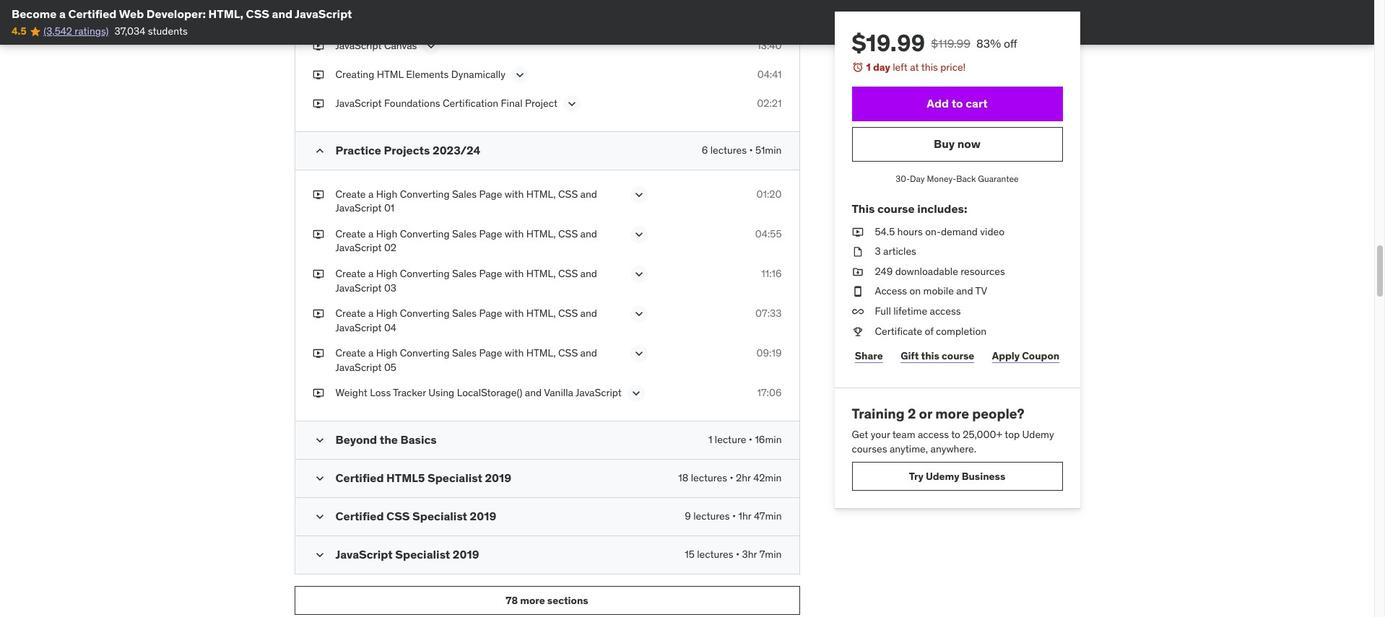 Task type: vqa. For each thing, say whether or not it's contained in the screenshot.
the leftmost internet
no



Task type: describe. For each thing, give the bounding box(es) containing it.
page for 02
[[479, 227, 502, 240]]

canvas
[[384, 39, 417, 52]]

javascript down certified css specialist 2019
[[336, 548, 393, 563]]

05
[[384, 361, 397, 374]]

and inside create a high converting sales page with html, css and javascript 03
[[581, 267, 598, 280]]

business
[[962, 470, 1006, 483]]

certified css specialist 2019
[[336, 510, 497, 524]]

vanilla
[[544, 387, 574, 400]]

$19.99
[[852, 28, 926, 58]]

or
[[920, 405, 933, 423]]

show lecture description image for create a high converting sales page with html, css and javascript 01
[[632, 188, 646, 202]]

• for beyond the basics
[[749, 434, 753, 447]]

3
[[875, 245, 881, 258]]

$119.99
[[932, 36, 971, 51]]

converting for 04
[[400, 307, 450, 320]]

css for create a high converting sales page with html, css and javascript 04
[[559, 307, 578, 320]]

specialist for html5
[[428, 471, 483, 486]]

create for create a high converting sales page with html, css and javascript 04
[[336, 307, 366, 320]]

create a high converting sales page with html, css and javascript 01
[[336, 188, 598, 215]]

01
[[384, 202, 395, 215]]

certified for certified html5 specialist 2019
[[336, 471, 384, 486]]

xsmall image for javascript canvas
[[313, 39, 324, 53]]

78
[[506, 595, 518, 608]]

xsmall image for create a high converting sales page with html, css and javascript 02
[[313, 227, 324, 242]]

foundations
[[384, 96, 440, 110]]

loss
[[370, 387, 391, 400]]

more inside training 2 or more people? get your team access to 25,000+ top udemy courses anytime, anywhere.
[[936, 405, 970, 423]]

09:19
[[757, 347, 782, 360]]

developer:
[[147, 7, 206, 21]]

html
[[377, 68, 404, 81]]

udemy inside training 2 or more people? get your team access to 25,000+ top udemy courses anytime, anywhere.
[[1023, 428, 1055, 441]]

sales for 01
[[452, 188, 477, 201]]

javascript foundations certification final project
[[336, 96, 558, 110]]

now
[[958, 137, 981, 151]]

creating html elements dynamically
[[336, 68, 506, 81]]

15
[[685, 549, 695, 562]]

css for create a high converting sales page with html, css and javascript 03
[[559, 267, 578, 280]]

show lecture description image for create a high converting sales page with html, css and javascript 04
[[632, 307, 646, 322]]

25,000+
[[963, 428, 1003, 441]]

with for create a high converting sales page with html, css and javascript 01
[[505, 188, 524, 201]]

54.5
[[875, 225, 895, 238]]

18 lectures • 2hr 42min
[[679, 472, 782, 485]]

03
[[384, 281, 397, 294]]

16min
[[755, 434, 782, 447]]

price!
[[941, 61, 966, 74]]

access
[[875, 285, 908, 298]]

• for certified html5 specialist 2019
[[730, 472, 734, 485]]

project
[[525, 96, 558, 110]]

converting for 01
[[400, 188, 450, 201]]

02:21
[[758, 96, 782, 110]]

projects
[[384, 143, 430, 157]]

become a certified web developer: html, css and javascript
[[12, 7, 352, 21]]

downloadable
[[896, 265, 959, 278]]

javascript inside create a high converting sales page with html, css and javascript 03
[[336, 281, 382, 294]]

creating
[[336, 68, 375, 81]]

full lifetime access
[[875, 305, 962, 318]]

css for create a high converting sales page with html, css and javascript 02
[[559, 227, 578, 240]]

0 vertical spatial certified
[[68, 7, 117, 21]]

alarm image
[[852, 61, 864, 73]]

at
[[911, 61, 920, 74]]

0 vertical spatial course
[[878, 202, 915, 216]]

18
[[679, 472, 689, 485]]

sections
[[548, 595, 589, 608]]

buy
[[934, 137, 955, 151]]

certificate of completion
[[875, 325, 987, 338]]

beyond
[[336, 433, 377, 448]]

• for certified css specialist 2019
[[733, 510, 736, 524]]

get
[[852, 428, 869, 441]]

2023/24
[[433, 143, 481, 157]]

6
[[702, 143, 708, 156]]

add
[[927, 96, 950, 111]]

3 articles
[[875, 245, 917, 258]]

1 for 1 lecture • 16min
[[709, 434, 713, 447]]

a for create a high converting sales page with html, css and javascript 05
[[368, 347, 374, 360]]

1hr
[[739, 510, 752, 524]]

create a high converting sales page with html, css and javascript 04
[[336, 307, 598, 334]]

buy now button
[[852, 127, 1063, 162]]

a for create a high converting sales page with html, css and javascript 01
[[368, 188, 374, 201]]

with for create a high converting sales page with html, css and javascript 05
[[505, 347, 524, 360]]

css for create a high converting sales page with html, css and javascript 01
[[559, 188, 578, 201]]

specialist for css
[[413, 510, 468, 524]]

51min
[[756, 143, 782, 156]]

access inside training 2 or more people? get your team access to 25,000+ top udemy courses anytime, anywhere.
[[918, 428, 950, 441]]

the
[[380, 433, 398, 448]]

converting for 05
[[400, 347, 450, 360]]

training 2 or more people? get your team access to 25,000+ top udemy courses anytime, anywhere.
[[852, 405, 1055, 456]]

04:55
[[756, 227, 782, 240]]

a for create a high converting sales page with html, css and javascript 02
[[368, 227, 374, 240]]

javascript inside create a high converting sales page with html, css and javascript 02
[[336, 242, 382, 255]]

html, for create a high converting sales page with html, css and javascript 05
[[527, 347, 556, 360]]

classes
[[336, 10, 371, 23]]

show lecture description image for javascript canvas
[[424, 39, 439, 53]]

lectures for practice projects 2023/24
[[711, 143, 747, 156]]

lectures for certified css specialist 2019
[[694, 510, 730, 524]]

cart
[[966, 96, 988, 111]]

javascript inside create a high converting sales page with html, css and javascript 05
[[336, 361, 382, 374]]

high for 03
[[376, 267, 398, 280]]

show lecture description image for create a high converting sales page with html, css and javascript 05
[[632, 347, 646, 362]]

full
[[875, 305, 892, 318]]

elements
[[406, 68, 449, 81]]

converting for 03
[[400, 267, 450, 280]]

78 more sections button
[[294, 587, 800, 616]]

15 lectures • 3hr 7min
[[685, 549, 782, 562]]

37,034
[[115, 25, 146, 38]]

sales for 04
[[452, 307, 477, 320]]

42min
[[754, 472, 782, 485]]

lifetime
[[894, 305, 928, 318]]

web
[[119, 7, 144, 21]]

$19.99 $119.99 83% off
[[852, 28, 1018, 58]]

and inside create a high converting sales page with html, css and javascript 01
[[581, 188, 598, 201]]

11:16
[[762, 267, 782, 280]]

small image for javascript specialist 2019
[[313, 549, 327, 563]]

30-day money-back guarantee
[[896, 173, 1019, 184]]

html, for create a high converting sales page with html, css and javascript 01
[[527, 188, 556, 201]]

weight
[[336, 387, 368, 400]]

html, for create a high converting sales page with html, css and javascript 02
[[527, 227, 556, 240]]

lectures for javascript specialist 2019
[[697, 549, 734, 562]]

high for 05
[[376, 347, 398, 360]]

guarantee
[[979, 173, 1019, 184]]

9
[[685, 510, 691, 524]]

more inside 'button'
[[520, 595, 545, 608]]

3hr
[[742, 549, 757, 562]]

high for 02
[[376, 227, 398, 240]]

2
[[908, 405, 917, 423]]

with right objects
[[430, 10, 449, 23]]

show lecture description image for create a high converting sales page with html, css and javascript 03
[[632, 267, 646, 282]]

83%
[[977, 36, 1002, 51]]

a for create a high converting sales page with html, css and javascript 03
[[368, 267, 374, 280]]



Task type: locate. For each thing, give the bounding box(es) containing it.
create inside create a high converting sales page with html, css and javascript 03
[[336, 267, 366, 280]]

javascript up the creating
[[336, 39, 382, 52]]

javascript right vanilla
[[576, 387, 622, 400]]

4 small image from the top
[[313, 510, 327, 525]]

converting inside create a high converting sales page with html, css and javascript 03
[[400, 267, 450, 280]]

high inside the create a high converting sales page with html, css and javascript 04
[[376, 307, 398, 320]]

javascript up weight
[[336, 361, 382, 374]]

converting for 02
[[400, 227, 450, 240]]

1 to from the top
[[952, 96, 964, 111]]

html, inside the create a high converting sales page with html, css and javascript 04
[[527, 307, 556, 320]]

lectures right 18 at bottom left
[[691, 472, 728, 485]]

create
[[336, 188, 366, 201], [336, 227, 366, 240], [336, 267, 366, 280], [336, 307, 366, 320], [336, 347, 366, 360]]

0 vertical spatial access
[[930, 305, 962, 318]]

with inside create a high converting sales page with html, css and javascript 01
[[505, 188, 524, 201]]

a inside create a high converting sales page with html, css and javascript 03
[[368, 267, 374, 280]]

1 vertical spatial this
[[922, 350, 940, 363]]

1 horizontal spatial more
[[936, 405, 970, 423]]

5 small image from the top
[[313, 549, 327, 563]]

sales inside create a high converting sales page with html, css and javascript 05
[[452, 347, 477, 360]]

this
[[852, 202, 875, 216]]

1 this from the top
[[922, 61, 939, 74]]

high up "02" in the left of the page
[[376, 227, 398, 240]]

high up "05"
[[376, 347, 398, 360]]

create inside create a high converting sales page with html, css and javascript 01
[[336, 188, 366, 201]]

• for javascript specialist 2019
[[736, 549, 740, 562]]

0 vertical spatial 1
[[867, 61, 871, 74]]

create inside create a high converting sales page with html, css and javascript 02
[[336, 227, 366, 240]]

• left 1hr on the right bottom of page
[[733, 510, 736, 524]]

add to cart
[[927, 96, 988, 111]]

this right the at
[[922, 61, 939, 74]]

includes:
[[918, 202, 968, 216]]

0 vertical spatial 2019
[[485, 471, 512, 486]]

completion
[[937, 325, 987, 338]]

dynamically
[[451, 68, 506, 81]]

html, inside create a high converting sales page with html, css and javascript 01
[[527, 188, 556, 201]]

1 vertical spatial 1
[[709, 434, 713, 447]]

1 horizontal spatial 1
[[867, 61, 871, 74]]

page down create a high converting sales page with html, css and javascript 03
[[479, 307, 502, 320]]

html, inside create a high converting sales page with html, css and javascript 03
[[527, 267, 556, 280]]

sales down the create a high converting sales page with html, css and javascript 04
[[452, 347, 477, 360]]

page inside create a high converting sales page with html, css and javascript 05
[[479, 347, 502, 360]]

2 page from the top
[[479, 227, 502, 240]]

converting down create a high converting sales page with html, css and javascript 01
[[400, 227, 450, 240]]

css inside create a high converting sales page with html, css and javascript 05
[[559, 347, 578, 360]]

(3,542 ratings)
[[43, 25, 109, 38]]

lectures right 6
[[711, 143, 747, 156]]

create for create a high converting sales page with html, css and javascript 01
[[336, 188, 366, 201]]

converting inside create a high converting sales page with html, css and javascript 01
[[400, 188, 450, 201]]

and inside create a high converting sales page with html, css and javascript 02
[[581, 227, 598, 240]]

7min
[[760, 549, 782, 562]]

2 small image from the top
[[313, 434, 327, 448]]

a inside create a high converting sales page with html, css and javascript 01
[[368, 188, 374, 201]]

javascript left 01
[[336, 202, 382, 215]]

xsmall image for javascript foundations certification final project
[[313, 96, 324, 111]]

sales inside the create a high converting sales page with html, css and javascript 04
[[452, 307, 477, 320]]

page down create a high converting sales page with html, css and javascript 02
[[479, 267, 502, 280]]

2019 for certified html5 specialist 2019
[[485, 471, 512, 486]]

css for create a high converting sales page with html, css and javascript 05
[[559, 347, 578, 360]]

1 vertical spatial 2019
[[470, 510, 497, 524]]

a inside the create a high converting sales page with html, css and javascript 04
[[368, 307, 374, 320]]

2 high from the top
[[376, 227, 398, 240]]

gift this course
[[901, 350, 975, 363]]

css inside create a high converting sales page with html, css and javascript 01
[[559, 188, 578, 201]]

certified up ratings)
[[68, 7, 117, 21]]

css inside the create a high converting sales page with html, css and javascript 04
[[559, 307, 578, 320]]

small image
[[313, 143, 327, 158], [313, 434, 327, 448], [313, 472, 327, 487], [313, 510, 327, 525], [313, 549, 327, 563]]

css inside create a high converting sales page with html, css and javascript 03
[[559, 267, 578, 280]]

• left 51min
[[750, 143, 753, 156]]

specialist down certified css specialist 2019
[[395, 548, 450, 563]]

more right 78 at the bottom
[[520, 595, 545, 608]]

to up anywhere.
[[952, 428, 961, 441]]

with inside create a high converting sales page with html, css and javascript 05
[[505, 347, 524, 360]]

5 converting from the top
[[400, 347, 450, 360]]

show lecture description image
[[513, 68, 527, 82], [565, 96, 580, 111], [632, 267, 646, 282], [632, 307, 646, 322], [632, 347, 646, 362]]

0 horizontal spatial course
[[878, 202, 915, 216]]

37,034 students
[[115, 25, 188, 38]]

certified down beyond
[[336, 471, 384, 486]]

0 vertical spatial this
[[922, 61, 939, 74]]

• for practice projects 2023/24
[[750, 143, 753, 156]]

practice projects 2023/24
[[336, 143, 481, 157]]

articles
[[884, 245, 917, 258]]

converting inside create a high converting sales page with html, css and javascript 05
[[400, 347, 450, 360]]

1 small image from the top
[[313, 143, 327, 158]]

1 converting from the top
[[400, 188, 450, 201]]

2 to from the top
[[952, 428, 961, 441]]

html5
[[387, 471, 425, 486]]

• left 16min
[[749, 434, 753, 447]]

3 small image from the top
[[313, 472, 327, 487]]

with for create a high converting sales page with html, css and javascript 03
[[505, 267, 524, 280]]

certified html5 specialist 2019
[[336, 471, 512, 486]]

training
[[852, 405, 905, 423]]

apply
[[993, 350, 1020, 363]]

a for create a high converting sales page with html, css and javascript 04
[[368, 307, 374, 320]]

with for create a high converting sales page with html, css and javascript 02
[[505, 227, 524, 240]]

1 sales from the top
[[452, 188, 477, 201]]

gift
[[901, 350, 919, 363]]

• left '2hr'
[[730, 472, 734, 485]]

5 sales from the top
[[452, 347, 477, 360]]

high up "04"
[[376, 307, 398, 320]]

small image for beyond the basics
[[313, 434, 327, 448]]

course down completion
[[942, 350, 975, 363]]

04:41
[[758, 68, 782, 81]]

1 vertical spatial course
[[942, 350, 975, 363]]

create for create a high converting sales page with html, css and javascript 03
[[336, 267, 366, 280]]

47min
[[754, 510, 782, 524]]

javascript left "02" in the left of the page
[[336, 242, 382, 255]]

access on mobile and tv
[[875, 285, 988, 298]]

of
[[925, 325, 934, 338]]

0 horizontal spatial udemy
[[926, 470, 960, 483]]

page down create a high converting sales page with html, css and javascript 01
[[479, 227, 502, 240]]

sales inside create a high converting sales page with html, css and javascript 02
[[452, 227, 477, 240]]

show lecture description image for create a high converting sales page with html, css and javascript 02
[[632, 227, 646, 242]]

small image for certified html5 specialist 2019
[[313, 472, 327, 487]]

4 create from the top
[[336, 307, 366, 320]]

2019 for certified css specialist 2019
[[470, 510, 497, 524]]

with inside the create a high converting sales page with html, css and javascript 04
[[505, 307, 524, 320]]

converting
[[400, 188, 450, 201], [400, 227, 450, 240], [400, 267, 450, 280], [400, 307, 450, 320], [400, 347, 450, 360]]

anywhere.
[[931, 443, 977, 456]]

07:33
[[756, 307, 782, 320]]

ratings)
[[75, 25, 109, 38]]

2 vertical spatial certified
[[336, 510, 384, 524]]

with down create a high converting sales page with html, css and javascript 03
[[505, 307, 524, 320]]

video
[[981, 225, 1005, 238]]

and
[[272, 7, 293, 21], [373, 10, 390, 23], [581, 188, 598, 201], [581, 227, 598, 240], [581, 267, 598, 280], [957, 285, 974, 298], [581, 307, 598, 320], [581, 347, 598, 360], [525, 387, 542, 400]]

4 high from the top
[[376, 307, 398, 320]]

show lecture description image for weight loss tracker using localstorage() and vanilla javascript
[[629, 387, 644, 401]]

high for 01
[[376, 188, 398, 201]]

0 horizontal spatial 1
[[709, 434, 713, 447]]

mobile
[[924, 285, 954, 298]]

become
[[12, 7, 57, 21]]

money-
[[927, 173, 957, 184]]

3 create from the top
[[336, 267, 366, 280]]

page inside create a high converting sales page with html, css and javascript 01
[[479, 188, 502, 201]]

1 vertical spatial certified
[[336, 471, 384, 486]]

tv
[[976, 285, 988, 298]]

a inside create a high converting sales page with html, css and javascript 05
[[368, 347, 374, 360]]

1 vertical spatial to
[[952, 428, 961, 441]]

• left 3hr
[[736, 549, 740, 562]]

converting up tracker
[[400, 347, 450, 360]]

to inside button
[[952, 96, 964, 111]]

beyond the basics
[[336, 433, 437, 448]]

students
[[148, 25, 188, 38]]

javascript up dynamically
[[451, 10, 498, 23]]

with up localstorage()
[[505, 347, 524, 360]]

specialist down certified html5 specialist 2019
[[413, 510, 468, 524]]

•
[[750, 143, 753, 156], [749, 434, 753, 447], [730, 472, 734, 485], [733, 510, 736, 524], [736, 549, 740, 562]]

javascript specialist 2019
[[336, 548, 479, 563]]

apply coupon button
[[990, 342, 1063, 371]]

with inside create a high converting sales page with html, css and javascript 03
[[505, 267, 524, 280]]

2 converting from the top
[[400, 227, 450, 240]]

converting down create a high converting sales page with html, css and javascript 02
[[400, 267, 450, 280]]

page inside the create a high converting sales page with html, css and javascript 04
[[479, 307, 502, 320]]

with for create a high converting sales page with html, css and javascript 04
[[505, 307, 524, 320]]

5 high from the top
[[376, 347, 398, 360]]

sales for 05
[[452, 347, 477, 360]]

1 right alarm image
[[867, 61, 871, 74]]

css inside create a high converting sales page with html, css and javascript 02
[[559, 227, 578, 240]]

5 create from the top
[[336, 347, 366, 360]]

1 horizontal spatial course
[[942, 350, 975, 363]]

lectures
[[711, 143, 747, 156], [691, 472, 728, 485], [694, 510, 730, 524], [697, 549, 734, 562]]

1 page from the top
[[479, 188, 502, 201]]

page up localstorage()
[[479, 347, 502, 360]]

0 horizontal spatial more
[[520, 595, 545, 608]]

sales for 03
[[452, 267, 477, 280]]

html, for create a high converting sales page with html, css and javascript 04
[[527, 307, 556, 320]]

2hr
[[736, 472, 751, 485]]

certification
[[443, 96, 499, 110]]

create a high converting sales page with html, css and javascript 05
[[336, 347, 598, 374]]

your
[[871, 428, 891, 441]]

javascript inside the create a high converting sales page with html, css and javascript 04
[[336, 321, 382, 334]]

objects
[[392, 10, 428, 23]]

1
[[867, 61, 871, 74], [709, 434, 713, 447]]

sales down 2023/24
[[452, 188, 477, 201]]

xsmall image
[[313, 68, 324, 82], [313, 188, 324, 202], [852, 225, 864, 239], [852, 245, 864, 259], [852, 265, 864, 279], [313, 267, 324, 281], [852, 285, 864, 299], [852, 305, 864, 319], [313, 307, 324, 321], [313, 347, 324, 361], [313, 387, 324, 401]]

show lecture description image for creating html elements dynamically
[[513, 68, 527, 82]]

coupon
[[1023, 350, 1060, 363]]

javascript left "04"
[[336, 321, 382, 334]]

apply coupon
[[993, 350, 1060, 363]]

1 lecture • 16min
[[709, 434, 782, 447]]

try udemy business link
[[852, 463, 1063, 491]]

sales inside create a high converting sales page with html, css and javascript 01
[[452, 188, 477, 201]]

9 lectures • 1hr 47min
[[685, 510, 782, 524]]

more right or
[[936, 405, 970, 423]]

high up 03
[[376, 267, 398, 280]]

4 sales from the top
[[452, 307, 477, 320]]

page inside create a high converting sales page with html, css and javascript 02
[[479, 227, 502, 240]]

javascript inside create a high converting sales page with html, css and javascript 01
[[336, 202, 382, 215]]

create for create a high converting sales page with html, css and javascript 05
[[336, 347, 366, 360]]

0 vertical spatial more
[[936, 405, 970, 423]]

1 for 1 day left at this price!
[[867, 61, 871, 74]]

sales for 02
[[452, 227, 477, 240]]

with down create a high converting sales page with html, css and javascript 02
[[505, 267, 524, 280]]

2 vertical spatial specialist
[[395, 548, 450, 563]]

2 this from the top
[[922, 350, 940, 363]]

1 day left at this price!
[[867, 61, 966, 74]]

0 vertical spatial specialist
[[428, 471, 483, 486]]

html, inside create a high converting sales page with html, css and javascript 05
[[527, 347, 556, 360]]

high inside create a high converting sales page with html, css and javascript 01
[[376, 188, 398, 201]]

1 vertical spatial access
[[918, 428, 950, 441]]

4 page from the top
[[479, 307, 502, 320]]

tracker
[[393, 387, 426, 400]]

sales down create a high converting sales page with html, css and javascript 03
[[452, 307, 477, 320]]

high for 04
[[376, 307, 398, 320]]

certified for certified css specialist 2019
[[336, 510, 384, 524]]

5 page from the top
[[479, 347, 502, 360]]

css
[[246, 7, 270, 21], [559, 188, 578, 201], [559, 227, 578, 240], [559, 267, 578, 280], [559, 307, 578, 320], [559, 347, 578, 360], [387, 510, 410, 524]]

3 high from the top
[[376, 267, 398, 280]]

create for create a high converting sales page with html, css and javascript 02
[[336, 227, 366, 240]]

and inside the create a high converting sales page with html, css and javascript 04
[[581, 307, 598, 320]]

lectures right 15
[[697, 549, 734, 562]]

day
[[874, 61, 891, 74]]

access down mobile
[[930, 305, 962, 318]]

with inside create a high converting sales page with html, css and javascript 02
[[505, 227, 524, 240]]

high inside create a high converting sales page with html, css and javascript 03
[[376, 267, 398, 280]]

course up 54.5
[[878, 202, 915, 216]]

3 page from the top
[[479, 267, 502, 280]]

xsmall image
[[313, 10, 324, 24], [313, 39, 324, 53], [313, 96, 324, 111], [313, 227, 324, 242], [852, 325, 864, 339]]

html, for create a high converting sales page with html, css and javascript 03
[[527, 267, 556, 280]]

sales inside create a high converting sales page with html, css and javascript 03
[[452, 267, 477, 280]]

javascript up the 'javascript canvas' on the top
[[295, 7, 352, 21]]

small image for practice projects 2023/24
[[313, 143, 327, 158]]

access down or
[[918, 428, 950, 441]]

page for 03
[[479, 267, 502, 280]]

certified
[[68, 7, 117, 21], [336, 471, 384, 486], [336, 510, 384, 524]]

to inside training 2 or more people? get your team access to 25,000+ top udemy courses anytime, anywhere.
[[952, 428, 961, 441]]

converting down practice projects 2023/24
[[400, 188, 450, 201]]

small image for certified css specialist 2019
[[313, 510, 327, 525]]

converting down create a high converting sales page with html, css and javascript 03
[[400, 307, 450, 320]]

2 vertical spatial 2019
[[453, 548, 479, 563]]

0 vertical spatial to
[[952, 96, 964, 111]]

create a high converting sales page with html, css and javascript 03
[[336, 267, 598, 294]]

4 converting from the top
[[400, 307, 450, 320]]

udemy right top
[[1023, 428, 1055, 441]]

udemy
[[1023, 428, 1055, 441], [926, 470, 960, 483]]

a inside create a high converting sales page with html, css and javascript 02
[[368, 227, 374, 240]]

this right gift
[[922, 350, 940, 363]]

lectures right 9
[[694, 510, 730, 524]]

2 sales from the top
[[452, 227, 477, 240]]

converting inside create a high converting sales page with html, css and javascript 02
[[400, 227, 450, 240]]

04
[[384, 321, 397, 334]]

2 create from the top
[[336, 227, 366, 240]]

page for 01
[[479, 188, 502, 201]]

create inside the create a high converting sales page with html, css and javascript 04
[[336, 307, 366, 320]]

with down create a high converting sales page with html, css and javascript 01
[[505, 227, 524, 240]]

page up create a high converting sales page with html, css and javascript 02
[[479, 188, 502, 201]]

page inside create a high converting sales page with html, css and javascript 03
[[479, 267, 502, 280]]

on-
[[926, 225, 941, 238]]

30-
[[896, 173, 911, 184]]

javascript down the creating
[[336, 96, 382, 110]]

specialist right html5
[[428, 471, 483, 486]]

sales down create a high converting sales page with html, css and javascript 01
[[452, 227, 477, 240]]

0 vertical spatial udemy
[[1023, 428, 1055, 441]]

javascript left 03
[[336, 281, 382, 294]]

page for 04
[[479, 307, 502, 320]]

with up create a high converting sales page with html, css and javascript 02
[[505, 188, 524, 201]]

high inside create a high converting sales page with html, css and javascript 05
[[376, 347, 398, 360]]

to left cart
[[952, 96, 964, 111]]

this
[[922, 61, 939, 74], [922, 350, 940, 363]]

on
[[910, 285, 921, 298]]

top
[[1005, 428, 1020, 441]]

access
[[930, 305, 962, 318], [918, 428, 950, 441]]

lectures for certified html5 specialist 2019
[[691, 472, 728, 485]]

4.5
[[12, 25, 27, 38]]

3 sales from the top
[[452, 267, 477, 280]]

udemy right try
[[926, 470, 960, 483]]

basics
[[401, 433, 437, 448]]

3 converting from the top
[[400, 267, 450, 280]]

localstorage()
[[457, 387, 523, 400]]

high inside create a high converting sales page with html, css and javascript 02
[[376, 227, 398, 240]]

1 left lecture
[[709, 434, 713, 447]]

and inside create a high converting sales page with html, css and javascript 05
[[581, 347, 598, 360]]

weight loss tracker using localstorage() and vanilla javascript
[[336, 387, 622, 400]]

high
[[376, 188, 398, 201], [376, 227, 398, 240], [376, 267, 398, 280], [376, 307, 398, 320], [376, 347, 398, 360]]

1 high from the top
[[376, 188, 398, 201]]

show lecture description image for javascript foundations certification final project
[[565, 96, 580, 111]]

1 vertical spatial udemy
[[926, 470, 960, 483]]

1 vertical spatial specialist
[[413, 510, 468, 524]]

54.5 hours on-demand video
[[875, 225, 1005, 238]]

high up 01
[[376, 188, 398, 201]]

page for 05
[[479, 347, 502, 360]]

udemy inside 'link'
[[926, 470, 960, 483]]

final
[[501, 96, 523, 110]]

anytime,
[[890, 443, 929, 456]]

249
[[875, 265, 893, 278]]

this course includes:
[[852, 202, 968, 216]]

1 horizontal spatial udemy
[[1023, 428, 1055, 441]]

classes and objects with javascript
[[336, 10, 498, 23]]

sales down create a high converting sales page with html, css and javascript 02
[[452, 267, 477, 280]]

html, inside create a high converting sales page with html, css and javascript 02
[[527, 227, 556, 240]]

1 vertical spatial more
[[520, 595, 545, 608]]

practice
[[336, 143, 382, 157]]

show lecture description image
[[424, 39, 439, 53], [632, 188, 646, 202], [632, 227, 646, 242], [629, 387, 644, 401]]

create inside create a high converting sales page with html, css and javascript 05
[[336, 347, 366, 360]]

certified up the javascript specialist 2019 at the bottom
[[336, 510, 384, 524]]

converting inside the create a high converting sales page with html, css and javascript 04
[[400, 307, 450, 320]]

1 create from the top
[[336, 188, 366, 201]]

javascript
[[295, 7, 352, 21], [451, 10, 498, 23], [336, 39, 382, 52], [336, 96, 382, 110], [336, 202, 382, 215], [336, 242, 382, 255], [336, 281, 382, 294], [336, 321, 382, 334], [336, 361, 382, 374], [576, 387, 622, 400], [336, 548, 393, 563]]



